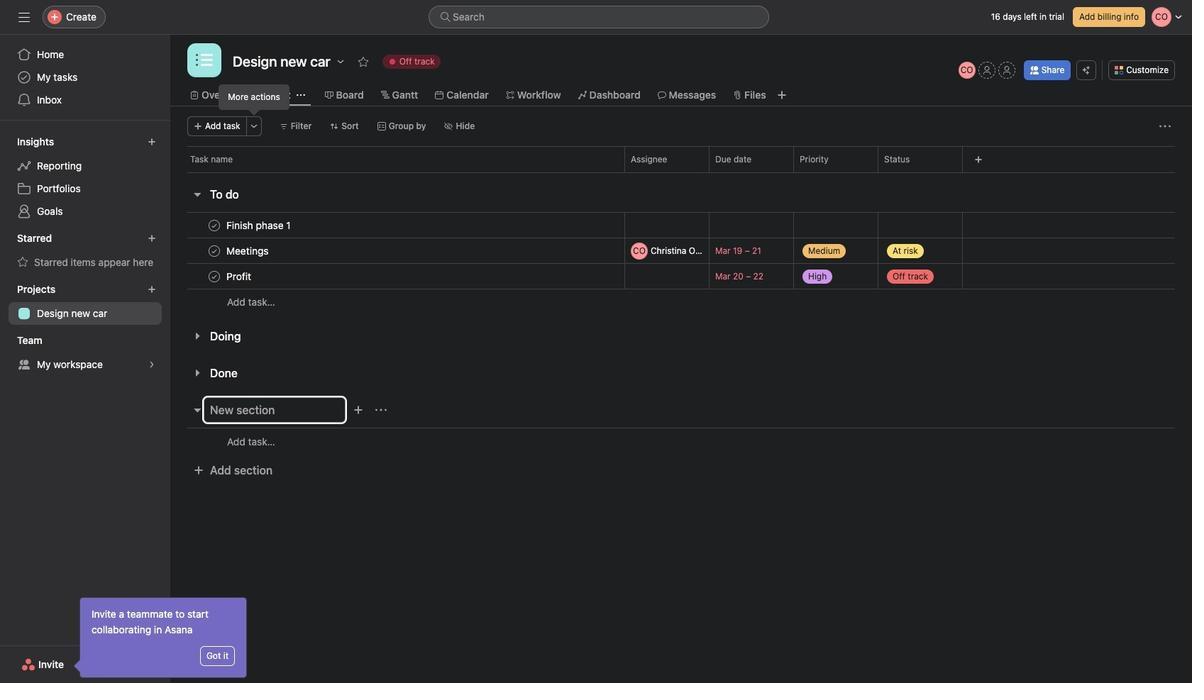 Task type: vqa. For each thing, say whether or not it's contained in the screenshot.
Starred "element"
yes



Task type: locate. For each thing, give the bounding box(es) containing it.
mark complete image
[[206, 217, 223, 234], [206, 242, 223, 259], [206, 268, 223, 285]]

more actions image
[[1160, 121, 1171, 132], [250, 122, 258, 131]]

mark complete image inside profit 'cell'
[[206, 268, 223, 285]]

0 vertical spatial mark complete image
[[206, 217, 223, 234]]

task name text field up task name text field
[[224, 218, 295, 232]]

mark complete image inside finish phase 1 cell
[[206, 217, 223, 234]]

see details, my workspace image
[[148, 361, 156, 369]]

task name text field inside finish phase 1 cell
[[224, 218, 295, 232]]

1 vertical spatial task name text field
[[224, 269, 256, 284]]

Mark complete checkbox
[[206, 242, 223, 259], [206, 268, 223, 285]]

1 horizontal spatial more actions image
[[1160, 121, 1171, 132]]

2 mark complete checkbox from the top
[[206, 268, 223, 285]]

Task name text field
[[224, 244, 273, 258]]

1 mark complete image from the top
[[206, 217, 223, 234]]

Task name text field
[[224, 218, 295, 232], [224, 269, 256, 284]]

row
[[170, 146, 1193, 173], [187, 172, 1176, 173], [170, 212, 1193, 239], [170, 238, 1193, 264], [170, 263, 1193, 290], [170, 289, 1193, 315], [170, 428, 1193, 455]]

mark complete image for mark complete option inside the the meetings cell
[[206, 242, 223, 259]]

1 task name text field from the top
[[224, 218, 295, 232]]

1 mark complete checkbox from the top
[[206, 242, 223, 259]]

task name text field down task name text field
[[224, 269, 256, 284]]

profit cell
[[170, 263, 625, 290]]

list box
[[429, 6, 770, 28]]

list image
[[196, 52, 213, 69]]

1 vertical spatial collapse task list for this group image
[[192, 405, 203, 416]]

header to do tree grid
[[170, 212, 1193, 315]]

0 vertical spatial task name text field
[[224, 218, 295, 232]]

starred element
[[0, 226, 170, 277]]

mark complete image for mark complete option inside profit 'cell'
[[206, 268, 223, 285]]

1 vertical spatial mark complete image
[[206, 242, 223, 259]]

1 vertical spatial mark complete checkbox
[[206, 268, 223, 285]]

0 vertical spatial mark complete checkbox
[[206, 242, 223, 259]]

1 vertical spatial tooltip
[[76, 598, 246, 678]]

2 task name text field from the top
[[224, 269, 256, 284]]

expand task list for this group image
[[192, 368, 203, 379]]

2 mark complete image from the top
[[206, 242, 223, 259]]

mark complete checkbox inside the meetings cell
[[206, 242, 223, 259]]

0 vertical spatial collapse task list for this group image
[[192, 189, 203, 200]]

task name text field inside profit 'cell'
[[224, 269, 256, 284]]

meetings cell
[[170, 238, 625, 264]]

New section text field
[[204, 398, 346, 423]]

ask ai image
[[1083, 66, 1091, 75]]

3 mark complete image from the top
[[206, 268, 223, 285]]

manage project members image
[[959, 62, 976, 79]]

projects element
[[0, 277, 170, 328]]

new project or portfolio image
[[148, 285, 156, 294]]

mark complete checkbox inside profit 'cell'
[[206, 268, 223, 285]]

add tab image
[[776, 89, 788, 101]]

mark complete image inside the meetings cell
[[206, 242, 223, 259]]

collapse task list for this group image
[[192, 189, 203, 200], [192, 405, 203, 416]]

teams element
[[0, 328, 170, 379]]

2 vertical spatial mark complete image
[[206, 268, 223, 285]]

add a task to this group image
[[353, 405, 364, 416]]

tooltip
[[220, 85, 289, 114], [76, 598, 246, 678]]



Task type: describe. For each thing, give the bounding box(es) containing it.
task name text field for mark complete option inside profit 'cell'
[[224, 269, 256, 284]]

add to starred image
[[358, 56, 369, 67]]

add field image
[[975, 155, 983, 164]]

add items to starred image
[[148, 234, 156, 243]]

more section actions image
[[376, 405, 387, 416]]

hide sidebar image
[[18, 11, 30, 23]]

tab actions image
[[296, 91, 305, 99]]

mark complete checkbox for profit 'cell'
[[206, 268, 223, 285]]

0 vertical spatial tooltip
[[220, 85, 289, 114]]

Mark complete checkbox
[[206, 217, 223, 234]]

task name text field for mark complete checkbox
[[224, 218, 295, 232]]

mark complete checkbox for the meetings cell
[[206, 242, 223, 259]]

0 horizontal spatial more actions image
[[250, 122, 258, 131]]

new insights image
[[148, 138, 156, 146]]

2 collapse task list for this group image from the top
[[192, 405, 203, 416]]

expand task list for this group image
[[192, 331, 203, 342]]

global element
[[0, 35, 170, 120]]

finish phase 1 cell
[[170, 212, 625, 239]]

1 collapse task list for this group image from the top
[[192, 189, 203, 200]]

insights element
[[0, 129, 170, 226]]

mark complete image for mark complete checkbox
[[206, 217, 223, 234]]



